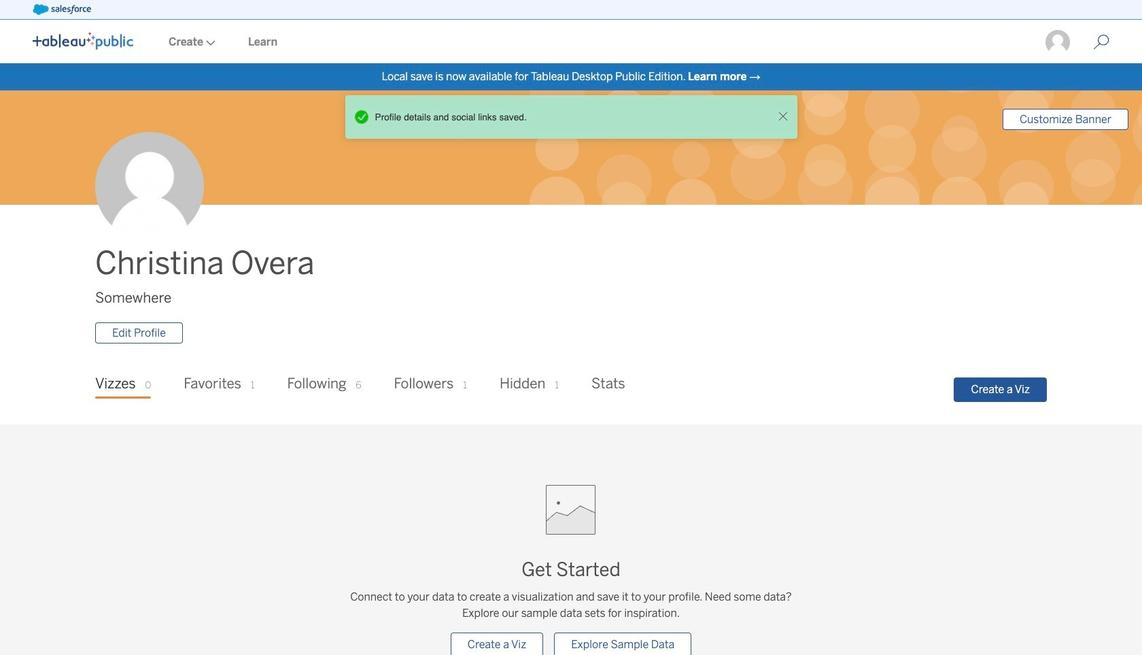 Task type: vqa. For each thing, say whether or not it's contained in the screenshot.
3rd Add Favorite icon from right
no



Task type: locate. For each thing, give the bounding box(es) containing it.
christina.overa image
[[1045, 29, 1072, 56]]

logo image
[[33, 32, 133, 50]]

alert
[[351, 106, 775, 128]]

salesforce logo image
[[33, 4, 91, 15]]



Task type: describe. For each thing, give the bounding box(es) containing it.
create image
[[203, 40, 216, 46]]

avatar image
[[95, 132, 204, 241]]

go to search image
[[1078, 34, 1127, 50]]



